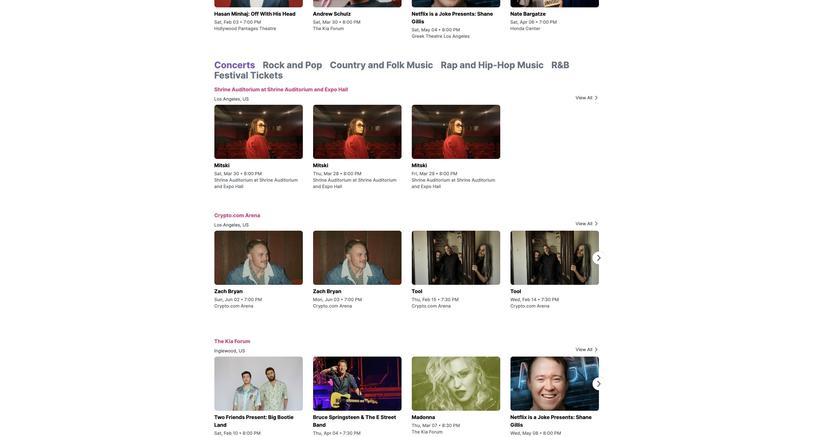 Task type: locate. For each thing, give the bounding box(es) containing it.
1 horizontal spatial joke
[[538, 414, 550, 421]]

presents: inside netflix is a joke presents: shane gillis sat, may 04 • 8:00 pm greek theatre los angeles
[[452, 11, 476, 17]]

1 angeles, from the top
[[223, 96, 241, 102]]

7:30 inside tool thu, feb 15 • 7:30 pm crypto.com arena
[[441, 297, 451, 302]]

0 horizontal spatial 03
[[233, 19, 239, 25]]

0 vertical spatial 30
[[332, 19, 338, 25]]

2 music from the left
[[518, 60, 544, 71]]

04
[[432, 27, 438, 32], [333, 431, 339, 436]]

at inside mitski thu, mar 28 • 8:00 pm shrine auditorium at shrine auditorium and expo hall
[[353, 177, 357, 183]]

0 horizontal spatial jun
[[225, 297, 233, 302]]

1 jun from the left
[[225, 297, 233, 302]]

0 horizontal spatial theatre
[[260, 26, 276, 31]]

joke
[[439, 11, 451, 17], [538, 414, 550, 421]]

sat, inside two friends present: big bootie land sat, feb 10 • 8:00 pm
[[214, 431, 223, 436]]

zach for zach bryan sun, jun 02 • 7:00 pm crypto.com arena
[[214, 288, 227, 295]]

2 angeles, from the top
[[223, 222, 241, 228]]

pm inside two friends present: big bootie land sat, feb 10 • 8:00 pm
[[254, 431, 261, 436]]

0 vertical spatial netflix
[[412, 11, 428, 17]]

expo inside 'mitski fri, mar 29 • 8:00 pm shrine auditorium at shrine auditorium and expo hall'
[[421, 184, 432, 189]]

0 vertical spatial view all
[[576, 95, 593, 100]]

pm inside mitski thu, mar 28 • 8:00 pm shrine auditorium at shrine auditorium and expo hall
[[355, 171, 362, 176]]

angeles, for shrine
[[223, 96, 241, 102]]

1 vertical spatial gillis
[[511, 422, 523, 428]]

netflix for netflix is a joke presents: shane gillis wed, may 08 • 8:00 pm
[[511, 414, 527, 421]]

country
[[330, 60, 366, 71]]

0 vertical spatial 03
[[233, 19, 239, 25]]

2 wed, from the top
[[511, 431, 522, 436]]

shane for netflix is a joke presents: shane gillis wed, may 08 • 8:00 pm
[[576, 414, 592, 421]]

0 vertical spatial is
[[430, 11, 434, 17]]

7:00 right 06
[[540, 19, 549, 25]]

may up the greek on the top of the page
[[421, 27, 430, 32]]

jun left 02
[[225, 297, 233, 302]]

concerts
[[214, 60, 255, 71]]

mar for mitski fri, mar 29 • 8:00 pm shrine auditorium at shrine auditorium and expo hall
[[420, 171, 428, 176]]

1 vertical spatial theatre
[[426, 33, 443, 39]]

0 vertical spatial los angeles, us
[[214, 96, 249, 102]]

sun,
[[214, 297, 224, 302]]

1 tool from the left
[[412, 288, 423, 295]]

los angeles, us down festival
[[214, 96, 249, 102]]

kia down andrew
[[323, 26, 329, 31]]

1 vertical spatial kia
[[225, 338, 233, 345]]

03 inside the hasan minhaj: off with his head sat, feb 03 • 7:00 pm hollywood pantages theatre
[[233, 19, 239, 25]]

04 inside netflix is a joke presents: shane gillis sat, may 04 • 8:00 pm greek theatre los angeles
[[432, 27, 438, 32]]

is inside netflix is a joke presents: shane gillis sat, may 04 • 8:00 pm greek theatre los angeles
[[430, 11, 434, 17]]

1 mitski from the left
[[214, 162, 230, 169]]

all
[[588, 95, 593, 100], [588, 221, 593, 226], [588, 347, 593, 352]]

jun
[[225, 297, 233, 302], [325, 297, 333, 302]]

2 vertical spatial view
[[576, 347, 586, 352]]

1 horizontal spatial theatre
[[426, 33, 443, 39]]

• inside 'mitski fri, mar 29 • 8:00 pm shrine auditorium at shrine auditorium and expo hall'
[[436, 171, 438, 176]]

music right "folk"
[[407, 60, 433, 71]]

2 bryan from the left
[[327, 288, 342, 295]]

us
[[243, 96, 249, 102], [243, 222, 249, 228], [239, 348, 245, 354]]

7:00 right 02
[[244, 297, 254, 302]]

1 horizontal spatial a
[[534, 414, 537, 421]]

gillis
[[412, 18, 424, 25], [511, 422, 523, 428]]

1 vertical spatial all
[[588, 221, 593, 226]]

2 tool from the left
[[511, 288, 521, 295]]

feb left 14
[[523, 297, 531, 302]]

bootie
[[278, 414, 294, 421]]

03 down minhaj:
[[233, 19, 239, 25]]

center
[[526, 26, 541, 31]]

0 horizontal spatial bryan
[[228, 288, 243, 295]]

netflix inside 'netflix is a joke presents: shane gillis wed, may 08 • 8:00 pm'
[[511, 414, 527, 421]]

0 horizontal spatial kia
[[225, 338, 233, 345]]

1 vertical spatial 30
[[233, 171, 239, 176]]

2 horizontal spatial 7:30
[[542, 297, 551, 302]]

head
[[283, 11, 296, 17]]

hollywood
[[214, 26, 237, 31]]

sat, inside nate bargatze sat, apr 06 • 7:00 pm honda center
[[511, 19, 519, 25]]

mar inside mitski sat, mar 30 • 8:00 pm shrine auditorium at shrine auditorium and expo hall
[[224, 171, 232, 176]]

thu, inside tool thu, feb 15 • 7:30 pm crypto.com arena
[[412, 297, 421, 302]]

theatre down with
[[260, 26, 276, 31]]

two
[[214, 414, 225, 421]]

springsteen
[[329, 414, 360, 421]]

2 vertical spatial forum
[[429, 429, 443, 435]]

at for mitski thu, mar 28 • 8:00 pm shrine auditorium at shrine auditorium and expo hall
[[353, 177, 357, 183]]

the up inglewood,
[[214, 338, 224, 345]]

1 horizontal spatial 04
[[432, 27, 438, 32]]

mar inside andrew schulz sat, mar 30 • 8:00 pm the kia forum
[[323, 19, 331, 25]]

8:00 inside 'mitski fri, mar 29 • 8:00 pm shrine auditorium at shrine auditorium and expo hall'
[[440, 171, 450, 176]]

shane
[[478, 11, 493, 17], [576, 414, 592, 421]]

0 horizontal spatial joke
[[439, 11, 451, 17]]

• inside nate bargatze sat, apr 06 • 7:00 pm honda center
[[536, 19, 538, 25]]

is inside 'netflix is a joke presents: shane gillis wed, may 08 • 8:00 pm'
[[528, 414, 533, 421]]

0 vertical spatial shane
[[478, 11, 493, 17]]

mar inside 'mitski fri, mar 29 • 8:00 pm shrine auditorium at shrine auditorium and expo hall'
[[420, 171, 428, 176]]

pm inside bruce springsteen & the e street band thu, apr 04 • 7:30 pm
[[354, 431, 361, 436]]

mitski fri, mar 29 • 8:00 pm shrine auditorium at shrine auditorium and expo hall
[[412, 162, 496, 189]]

3 mitski from the left
[[412, 162, 427, 169]]

zach bryan sun, jun 02 • 7:00 pm crypto.com arena
[[214, 288, 262, 309]]

1 vertical spatial view all link
[[535, 221, 599, 227]]

los for shrine auditorium at shrine auditorium and expo hall
[[214, 96, 222, 102]]

zach up sun,
[[214, 288, 227, 295]]

2 mitski from the left
[[313, 162, 328, 169]]

04 for band
[[333, 431, 339, 436]]

3 all from the top
[[588, 347, 593, 352]]

rap and hip-hop music
[[441, 60, 544, 71]]

pm inside zach bryan mon, jun 03 • 7:00 pm crypto.com arena
[[355, 297, 362, 302]]

•
[[240, 19, 242, 25], [339, 19, 342, 25], [536, 19, 538, 25], [439, 27, 441, 32], [240, 171, 243, 176], [340, 171, 343, 176], [436, 171, 438, 176], [241, 297, 243, 302], [341, 297, 343, 302], [438, 297, 440, 302], [538, 297, 540, 302], [439, 423, 441, 428], [239, 431, 242, 436], [340, 431, 342, 436], [540, 431, 542, 436]]

1 horizontal spatial is
[[528, 414, 533, 421]]

fri,
[[412, 171, 419, 176]]

0 horizontal spatial 04
[[333, 431, 339, 436]]

28
[[333, 171, 339, 176]]

1 vertical spatial 03
[[334, 297, 340, 302]]

1 vertical spatial netflix
[[511, 414, 527, 421]]

0 vertical spatial view
[[576, 95, 586, 100]]

0 vertical spatial wed,
[[511, 297, 522, 302]]

7:30 right 14
[[542, 297, 551, 302]]

• inside andrew schulz sat, mar 30 • 8:00 pm the kia forum
[[339, 19, 342, 25]]

1 zach from the left
[[214, 288, 227, 295]]

3 view all from the top
[[576, 347, 593, 352]]

mar for madonna thu, mar 07 • 8:30 pm the kia forum
[[423, 423, 431, 428]]

0 vertical spatial view all link
[[535, 95, 599, 101]]

joke for netflix is a joke presents: shane gillis sat, may 04 • 8:00 pm greek theatre los angeles
[[439, 11, 451, 17]]

shane inside netflix is a joke presents: shane gillis sat, may 04 • 8:00 pm greek theatre los angeles
[[478, 11, 493, 17]]

0 vertical spatial theatre
[[260, 26, 276, 31]]

7:30
[[441, 297, 451, 302], [542, 297, 551, 302], [343, 431, 353, 436]]

a for netflix is a joke presents: shane gillis sat, may 04 • 8:00 pm greek theatre los angeles
[[435, 11, 438, 17]]

thu, left 15
[[412, 297, 421, 302]]

0 horizontal spatial shane
[[478, 11, 493, 17]]

mitski inside 'mitski fri, mar 29 • 8:00 pm shrine auditorium at shrine auditorium and expo hall'
[[412, 162, 427, 169]]

sat,
[[214, 19, 223, 25], [313, 19, 321, 25], [511, 19, 519, 25], [412, 27, 420, 32], [214, 171, 223, 176], [214, 431, 223, 436]]

apr left 06
[[520, 19, 528, 25]]

04 inside bruce springsteen & the e street band thu, apr 04 • 7:30 pm
[[333, 431, 339, 436]]

0 vertical spatial 04
[[432, 27, 438, 32]]

us for auditorium
[[243, 96, 249, 102]]

2 vertical spatial kia
[[421, 429, 428, 435]]

30
[[332, 19, 338, 25], [233, 171, 239, 176]]

gillis inside netflix is a joke presents: shane gillis sat, may 04 • 8:00 pm greek theatre los angeles
[[412, 18, 424, 25]]

hall up 'crypto.com arena'
[[235, 184, 244, 189]]

may left 08
[[523, 431, 532, 436]]

0 vertical spatial us
[[243, 96, 249, 102]]

arena inside the "zach bryan sun, jun 02 • 7:00 pm crypto.com arena"
[[241, 303, 253, 309]]

1 horizontal spatial apr
[[520, 19, 528, 25]]

andrew schulz sat, mar 30 • 8:00 pm the kia forum
[[313, 11, 361, 31]]

1 horizontal spatial netflix
[[511, 414, 527, 421]]

music right hop
[[518, 60, 544, 71]]

is
[[430, 11, 434, 17], [528, 414, 533, 421]]

7:30 right 15
[[441, 297, 451, 302]]

7:30 inside bruce springsteen & the e street band thu, apr 04 • 7:30 pm
[[343, 431, 353, 436]]

2 vertical spatial view all link
[[535, 347, 599, 353]]

the left e
[[366, 414, 375, 421]]

2 vertical spatial us
[[239, 348, 245, 354]]

may for netflix is a joke presents: shane gillis sat, may 04 • 8:00 pm greek theatre los angeles
[[421, 27, 430, 32]]

03
[[233, 19, 239, 25], [334, 297, 340, 302]]

feb left 10
[[224, 431, 232, 436]]

zach up mon,
[[313, 288, 326, 295]]

1 horizontal spatial jun
[[325, 297, 333, 302]]

angeles,
[[223, 96, 241, 102], [223, 222, 241, 228]]

kia
[[323, 26, 329, 31], [225, 338, 233, 345], [421, 429, 428, 435]]

presents:
[[452, 11, 476, 17], [551, 414, 575, 421]]

shrine auditorium at shrine auditorium and expo hall
[[214, 86, 348, 93]]

rap
[[441, 60, 458, 71]]

mitski sat, mar 30 • 8:00 pm shrine auditorium at shrine auditorium and expo hall
[[214, 162, 298, 189]]

0 horizontal spatial a
[[435, 11, 438, 17]]

1 vertical spatial view all
[[576, 221, 593, 226]]

1 vertical spatial apr
[[324, 431, 332, 436]]

1 view all link from the top
[[535, 95, 599, 101]]

may
[[421, 27, 430, 32], [523, 431, 532, 436]]

hall inside 'mitski fri, mar 29 • 8:00 pm shrine auditorium at shrine auditorium and expo hall'
[[433, 184, 441, 189]]

pm inside madonna thu, mar 07 • 8:30 pm the kia forum
[[453, 423, 460, 428]]

feb
[[224, 19, 232, 25], [423, 297, 431, 302], [523, 297, 531, 302], [224, 431, 232, 436]]

thu, down band
[[313, 431, 323, 436]]

apr down band
[[324, 431, 332, 436]]

the down andrew
[[313, 26, 321, 31]]

2 vertical spatial all
[[588, 347, 593, 352]]

thu, for madonna
[[412, 423, 421, 428]]

mitski thu, mar 28 • 8:00 pm shrine auditorium at shrine auditorium and expo hall
[[313, 162, 397, 189]]

0 vertical spatial all
[[588, 95, 593, 100]]

1 bryan from the left
[[228, 288, 243, 295]]

off
[[251, 11, 259, 17]]

us down the kia forum
[[239, 348, 245, 354]]

1 music from the left
[[407, 60, 433, 71]]

tool
[[412, 288, 423, 295], [511, 288, 521, 295]]

2 view from the top
[[576, 221, 586, 226]]

03 inside zach bryan mon, jun 03 • 7:00 pm crypto.com arena
[[334, 297, 340, 302]]

hall down the 29
[[433, 184, 441, 189]]

7:30 down springsteen at the left bottom of the page
[[343, 431, 353, 436]]

0 horizontal spatial gillis
[[412, 18, 424, 25]]

netflix
[[412, 11, 428, 17], [511, 414, 527, 421]]

wed, left 08
[[511, 431, 522, 436]]

view all link
[[535, 95, 599, 101], [535, 221, 599, 227], [535, 347, 599, 353]]

2 all from the top
[[588, 221, 593, 226]]

0 horizontal spatial may
[[421, 27, 430, 32]]

7:30 inside the tool wed, feb 14 • 7:30 pm crypto.com arena
[[542, 297, 551, 302]]

angeles, down 'crypto.com arena'
[[223, 222, 241, 228]]

a for netflix is a joke presents: shane gillis wed, may 08 • 8:00 pm
[[534, 414, 537, 421]]

hall for mitski thu, mar 28 • 8:00 pm shrine auditorium at shrine auditorium and expo hall
[[334, 184, 342, 189]]

arena
[[245, 212, 260, 219], [241, 303, 253, 309], [340, 303, 352, 309], [438, 303, 451, 309], [537, 303, 550, 309]]

us down 'crypto.com arena'
[[243, 222, 249, 228]]

1 los angeles, us from the top
[[214, 96, 249, 102]]

mitski
[[214, 162, 230, 169], [313, 162, 328, 169], [412, 162, 427, 169]]

pm inside mitski sat, mar 30 • 8:00 pm shrine auditorium at shrine auditorium and expo hall
[[255, 171, 262, 176]]

0 horizontal spatial zach
[[214, 288, 227, 295]]

los left angeles
[[444, 33, 451, 39]]

7:30 for tool wed, feb 14 • 7:30 pm crypto.com arena
[[542, 297, 551, 302]]

8:00 inside andrew schulz sat, mar 30 • 8:00 pm the kia forum
[[343, 19, 353, 25]]

hall down "28"
[[334, 184, 342, 189]]

• inside the "zach bryan sun, jun 02 • 7:00 pm crypto.com arena"
[[241, 297, 243, 302]]

0 horizontal spatial apr
[[324, 431, 332, 436]]

7:00 up pantages
[[244, 19, 253, 25]]

bryan inside the "zach bryan sun, jun 02 • 7:00 pm crypto.com arena"
[[228, 288, 243, 295]]

los angeles, us for crypto.com
[[214, 222, 249, 228]]

0 horizontal spatial music
[[407, 60, 433, 71]]

expo inside mitski thu, mar 28 • 8:00 pm shrine auditorium at shrine auditorium and expo hall
[[322, 184, 333, 189]]

thu,
[[313, 171, 323, 176], [412, 297, 421, 302], [412, 423, 421, 428], [313, 431, 323, 436]]

feb left 15
[[423, 297, 431, 302]]

0 horizontal spatial is
[[430, 11, 434, 17]]

1 vertical spatial wed,
[[511, 431, 522, 436]]

pm inside 'netflix is a joke presents: shane gillis wed, may 08 • 8:00 pm'
[[555, 431, 561, 436]]

2 view all from the top
[[576, 221, 593, 226]]

shrine
[[214, 86, 231, 93], [267, 86, 284, 93], [214, 177, 228, 183], [259, 177, 273, 183], [313, 177, 327, 183], [358, 177, 372, 183], [412, 177, 426, 183], [457, 177, 471, 183]]

all for tool
[[588, 221, 593, 226]]

thu, left "28"
[[313, 171, 323, 176]]

0 vertical spatial a
[[435, 11, 438, 17]]

0 vertical spatial kia
[[323, 26, 329, 31]]

netflix is a joke presents: shane gillis wed, may 08 • 8:00 pm
[[511, 414, 592, 436]]

sat, inside andrew schulz sat, mar 30 • 8:00 pm the kia forum
[[313, 19, 321, 25]]

zach inside zach bryan mon, jun 03 • 7:00 pm crypto.com arena
[[313, 288, 326, 295]]

bryan for zach bryan mon, jun 03 • 7:00 pm crypto.com arena
[[327, 288, 342, 295]]

sat, inside the hasan minhaj: off with his head sat, feb 03 • 7:00 pm hollywood pantages theatre
[[214, 19, 223, 25]]

at inside 'mitski fri, mar 29 • 8:00 pm shrine auditorium at shrine auditorium and expo hall'
[[452, 177, 456, 183]]

at inside mitski sat, mar 30 • 8:00 pm shrine auditorium at shrine auditorium and expo hall
[[254, 177, 258, 183]]

2 zach from the left
[[313, 288, 326, 295]]

• inside zach bryan mon, jun 03 • 7:00 pm crypto.com arena
[[341, 297, 343, 302]]

8:00 inside two friends present: big bootie land sat, feb 10 • 8:00 pm
[[243, 431, 253, 436]]

band
[[313, 422, 326, 428]]

06
[[529, 19, 535, 25]]

theatre inside the hasan minhaj: off with his head sat, feb 03 • 7:00 pm hollywood pantages theatre
[[260, 26, 276, 31]]

0 vertical spatial gillis
[[412, 18, 424, 25]]

hall inside mitski thu, mar 28 • 8:00 pm shrine auditorium at shrine auditorium and expo hall
[[334, 184, 342, 189]]

7:00 inside the hasan minhaj: off with his head sat, feb 03 • 7:00 pm hollywood pantages theatre
[[244, 19, 253, 25]]

may inside 'netflix is a joke presents: shane gillis wed, may 08 • 8:00 pm'
[[523, 431, 532, 436]]

kia down madonna
[[421, 429, 428, 435]]

hop
[[498, 60, 515, 71]]

joke inside netflix is a joke presents: shane gillis sat, may 04 • 8:00 pm greek theatre los angeles
[[439, 11, 451, 17]]

hall for mitski sat, mar 30 • 8:00 pm shrine auditorium at shrine auditorium and expo hall
[[235, 184, 244, 189]]

0 vertical spatial forum
[[331, 26, 344, 31]]

apr
[[520, 19, 528, 25], [324, 431, 332, 436]]

1 horizontal spatial forum
[[331, 26, 344, 31]]

minhaj:
[[231, 11, 250, 17]]

3 view all link from the top
[[535, 347, 599, 353]]

0 horizontal spatial mitski
[[214, 162, 230, 169]]

2 jun from the left
[[325, 297, 333, 302]]

1 horizontal spatial zach
[[313, 288, 326, 295]]

joke for netflix is a joke presents: shane gillis wed, may 08 • 8:00 pm
[[538, 414, 550, 421]]

0 vertical spatial presents:
[[452, 11, 476, 17]]

pm inside the tool wed, feb 14 • 7:30 pm crypto.com arena
[[552, 297, 559, 302]]

mitski for mitski thu, mar 28 • 8:00 pm shrine auditorium at shrine auditorium and expo hall
[[313, 162, 328, 169]]

forum down schulz
[[331, 26, 344, 31]]

view for tool
[[576, 221, 586, 226]]

is for netflix is a joke presents: shane gillis wed, may 08 • 8:00 pm
[[528, 414, 533, 421]]

wed, inside the tool wed, feb 14 • 7:30 pm crypto.com arena
[[511, 297, 522, 302]]

0 vertical spatial apr
[[520, 19, 528, 25]]

1 vertical spatial angeles,
[[223, 222, 241, 228]]

0 vertical spatial los
[[444, 33, 451, 39]]

8:00 inside 'netflix is a joke presents: shane gillis wed, may 08 • 8:00 pm'
[[543, 431, 553, 436]]

2 vertical spatial los
[[214, 222, 222, 228]]

8:30
[[442, 423, 452, 428]]

at for mitski fri, mar 29 • 8:00 pm shrine auditorium at shrine auditorium and expo hall
[[452, 177, 456, 183]]

view all link for tool
[[535, 221, 599, 227]]

1 vertical spatial is
[[528, 414, 533, 421]]

presents: inside 'netflix is a joke presents: shane gillis wed, may 08 • 8:00 pm'
[[551, 414, 575, 421]]

&
[[361, 414, 364, 421]]

madonna
[[412, 414, 435, 421]]

view
[[576, 95, 586, 100], [576, 221, 586, 226], [576, 347, 586, 352]]

1 horizontal spatial kia
[[323, 26, 329, 31]]

jun right mon,
[[325, 297, 333, 302]]

1 horizontal spatial 03
[[334, 297, 340, 302]]

los angeles, us
[[214, 96, 249, 102], [214, 222, 249, 228]]

kia up inglewood, us
[[225, 338, 233, 345]]

2 horizontal spatial mitski
[[412, 162, 427, 169]]

forum inside andrew schulz sat, mar 30 • 8:00 pm the kia forum
[[331, 26, 344, 31]]

at for mitski sat, mar 30 • 8:00 pm shrine auditorium at shrine auditorium and expo hall
[[254, 177, 258, 183]]

2 horizontal spatial kia
[[421, 429, 428, 435]]

pop
[[305, 60, 322, 71]]

country and folk music
[[330, 60, 433, 71]]

arena inside zach bryan mon, jun 03 • 7:00 pm crypto.com arena
[[340, 303, 352, 309]]

1 horizontal spatial presents:
[[551, 414, 575, 421]]

thu, down madonna
[[412, 423, 421, 428]]

forum down 07
[[429, 429, 443, 435]]

1 vertical spatial los
[[214, 96, 222, 102]]

los
[[444, 33, 451, 39], [214, 96, 222, 102], [214, 222, 222, 228]]

1 horizontal spatial shane
[[576, 414, 592, 421]]

forum
[[331, 26, 344, 31], [235, 338, 250, 345], [429, 429, 443, 435]]

pm
[[254, 19, 261, 25], [354, 19, 361, 25], [550, 19, 557, 25], [453, 27, 460, 32], [255, 171, 262, 176], [355, 171, 362, 176], [451, 171, 458, 176], [255, 297, 262, 302], [355, 297, 362, 302], [452, 297, 459, 302], [552, 297, 559, 302], [453, 423, 460, 428], [254, 431, 261, 436], [354, 431, 361, 436], [555, 431, 561, 436]]

los angeles, us down 'crypto.com arena'
[[214, 222, 249, 228]]

7:00 right mon,
[[345, 297, 354, 302]]

1 vertical spatial shane
[[576, 414, 592, 421]]

angeles
[[453, 33, 470, 39]]

the down madonna
[[412, 429, 420, 435]]

1 vertical spatial presents:
[[551, 414, 575, 421]]

1 horizontal spatial bryan
[[327, 288, 342, 295]]

• inside netflix is a joke presents: shane gillis sat, may 04 • 8:00 pm greek theatre los angeles
[[439, 27, 441, 32]]

0 vertical spatial may
[[421, 27, 430, 32]]

1 horizontal spatial mitski
[[313, 162, 328, 169]]

los down festival
[[214, 96, 222, 102]]

1 vertical spatial us
[[243, 222, 249, 228]]

1 horizontal spatial 30
[[332, 19, 338, 25]]

1 horizontal spatial music
[[518, 60, 544, 71]]

0 vertical spatial angeles,
[[223, 96, 241, 102]]

• inside tool thu, feb 15 • 7:30 pm crypto.com arena
[[438, 297, 440, 302]]

• inside mitski sat, mar 30 • 8:00 pm shrine auditorium at shrine auditorium and expo hall
[[240, 171, 243, 176]]

1 horizontal spatial tool
[[511, 288, 521, 295]]

0 horizontal spatial 30
[[233, 171, 239, 176]]

2 vertical spatial view all
[[576, 347, 593, 352]]

theatre for joke
[[426, 33, 443, 39]]

thu, for tool
[[412, 297, 421, 302]]

theatre
[[260, 26, 276, 31], [426, 33, 443, 39]]

7:00 inside the "zach bryan sun, jun 02 • 7:00 pm crypto.com arena"
[[244, 297, 254, 302]]

expo
[[325, 86, 337, 93], [224, 184, 234, 189], [322, 184, 333, 189], [421, 184, 432, 189]]

8:00 inside netflix is a joke presents: shane gillis sat, may 04 • 8:00 pm greek theatre los angeles
[[442, 27, 452, 32]]

1 horizontal spatial gillis
[[511, 422, 523, 428]]

present:
[[246, 414, 267, 421]]

1 vertical spatial view
[[576, 221, 586, 226]]

hall for mitski fri, mar 29 • 8:00 pm shrine auditorium at shrine auditorium and expo hall
[[433, 184, 441, 189]]

0 horizontal spatial presents:
[[452, 11, 476, 17]]

madonna thu, mar 07 • 8:30 pm the kia forum
[[412, 414, 460, 435]]

los down 'crypto.com arena'
[[214, 222, 222, 228]]

1 horizontal spatial may
[[523, 431, 532, 436]]

14
[[532, 297, 537, 302]]

1 vertical spatial 04
[[333, 431, 339, 436]]

1 vertical spatial a
[[534, 414, 537, 421]]

mar inside madonna thu, mar 07 • 8:30 pm the kia forum
[[423, 423, 431, 428]]

and inside mitski thu, mar 28 • 8:00 pm shrine auditorium at shrine auditorium and expo hall
[[313, 184, 321, 189]]

30 inside andrew schulz sat, mar 30 • 8:00 pm the kia forum
[[332, 19, 338, 25]]

hall
[[339, 86, 348, 93], [235, 184, 244, 189], [334, 184, 342, 189], [433, 184, 441, 189]]

0 horizontal spatial netflix
[[412, 11, 428, 17]]

auditorium
[[232, 86, 260, 93], [285, 86, 313, 93], [229, 177, 253, 183], [274, 177, 298, 183], [328, 177, 352, 183], [373, 177, 397, 183], [427, 177, 450, 183], [472, 177, 496, 183]]

3 view from the top
[[576, 347, 586, 352]]

view all link for netflix is a joke presents: shane gillis
[[535, 347, 599, 353]]

1 vertical spatial may
[[523, 431, 532, 436]]

2 view all link from the top
[[535, 221, 599, 227]]

thu, inside madonna thu, mar 07 • 8:30 pm the kia forum
[[412, 423, 421, 428]]

30 inside mitski sat, mar 30 • 8:00 pm shrine auditorium at shrine auditorium and expo hall
[[233, 171, 239, 176]]

us down festival
[[243, 96, 249, 102]]

view all for tool
[[576, 221, 593, 226]]

forum up inglewood, us
[[235, 338, 250, 345]]

2 los angeles, us from the top
[[214, 222, 249, 228]]

shane inside 'netflix is a joke presents: shane gillis wed, may 08 • 8:00 pm'
[[576, 414, 592, 421]]

jun inside the "zach bryan sun, jun 02 • 7:00 pm crypto.com arena"
[[225, 297, 233, 302]]

jun inside zach bryan mon, jun 03 • 7:00 pm crypto.com arena
[[325, 297, 333, 302]]

angeles, for crypto.com
[[223, 222, 241, 228]]

1 wed, from the top
[[511, 297, 522, 302]]

0 vertical spatial joke
[[439, 11, 451, 17]]

angeles, down festival
[[223, 96, 241, 102]]

tool thu, feb 15 • 7:30 pm crypto.com arena
[[412, 288, 459, 309]]

at
[[261, 86, 266, 93], [254, 177, 258, 183], [353, 177, 357, 183], [452, 177, 456, 183]]

03 right mon,
[[334, 297, 340, 302]]

wed, left 14
[[511, 297, 522, 302]]

zach
[[214, 288, 227, 295], [313, 288, 326, 295]]

• inside mitski thu, mar 28 • 8:00 pm shrine auditorium at shrine auditorium and expo hall
[[340, 171, 343, 176]]

1 vertical spatial los angeles, us
[[214, 222, 249, 228]]

0 horizontal spatial 7:30
[[343, 431, 353, 436]]

theatre right the greek on the top of the page
[[426, 33, 443, 39]]

feb up hollywood
[[224, 19, 232, 25]]

1 horizontal spatial 7:30
[[441, 297, 451, 302]]

mitski inside mitski sat, mar 30 • 8:00 pm shrine auditorium at shrine auditorium and expo hall
[[214, 162, 230, 169]]

mitski inside mitski thu, mar 28 • 8:00 pm shrine auditorium at shrine auditorium and expo hall
[[313, 162, 328, 169]]



Task type: vqa. For each thing, say whether or not it's contained in the screenshot.


Task type: describe. For each thing, give the bounding box(es) containing it.
may for netflix is a joke presents: shane gillis wed, may 08 • 8:00 pm
[[523, 431, 532, 436]]

inglewood, us
[[214, 348, 245, 354]]

bruce
[[313, 414, 328, 421]]

jun for zach bryan mon, jun 03 • 7:00 pm crypto.com arena
[[325, 297, 333, 302]]

the inside bruce springsteen & the e street band thu, apr 04 • 7:30 pm
[[366, 414, 375, 421]]

festival
[[214, 70, 248, 81]]

nate
[[511, 11, 522, 17]]

gillis for netflix is a joke presents: shane gillis sat, may 04 • 8:00 pm greek theatre los angeles
[[412, 18, 424, 25]]

view for netflix is a joke presents: shane gillis
[[576, 347, 586, 352]]

andrew
[[313, 11, 333, 17]]

bryan for zach bryan sun, jun 02 • 7:00 pm crypto.com arena
[[228, 288, 243, 295]]

crypto.com inside the "zach bryan sun, jun 02 • 7:00 pm crypto.com arena"
[[214, 303, 240, 309]]

r&b
[[552, 60, 570, 71]]

crypto.com inside tool thu, feb 15 • 7:30 pm crypto.com arena
[[412, 303, 437, 309]]

his
[[273, 11, 281, 17]]

theatre for with
[[260, 26, 276, 31]]

honda
[[511, 26, 525, 31]]

schulz
[[334, 11, 351, 17]]

1 all from the top
[[588, 95, 593, 100]]

1 vertical spatial forum
[[235, 338, 250, 345]]

pantages
[[238, 26, 258, 31]]

hasan
[[214, 11, 230, 17]]

feb inside tool thu, feb 15 • 7:30 pm crypto.com arena
[[423, 297, 431, 302]]

netflix is a joke presents: shane gillis sat, may 04 • 8:00 pm greek theatre los angeles
[[412, 11, 493, 39]]

inglewood,
[[214, 348, 238, 354]]

kia inside madonna thu, mar 07 • 8:30 pm the kia forum
[[421, 429, 428, 435]]

mitski for mitski sat, mar 30 • 8:00 pm shrine auditorium at shrine auditorium and expo hall
[[214, 162, 230, 169]]

folk
[[387, 60, 405, 71]]

pm inside nate bargatze sat, apr 06 • 7:00 pm honda center
[[550, 19, 557, 25]]

thu, inside bruce springsteen & the e street band thu, apr 04 • 7:30 pm
[[313, 431, 323, 436]]

netflix for netflix is a joke presents: shane gillis sat, may 04 • 8:00 pm greek theatre los angeles
[[412, 11, 428, 17]]

hip-
[[479, 60, 498, 71]]

hasan minhaj: off with his head sat, feb 03 • 7:00 pm hollywood pantages theatre
[[214, 11, 296, 31]]

08
[[533, 431, 539, 436]]

zach bryan mon, jun 03 • 7:00 pm crypto.com arena
[[313, 288, 362, 309]]

the inside andrew schulz sat, mar 30 • 8:00 pm the kia forum
[[313, 26, 321, 31]]

big
[[268, 414, 276, 421]]

presents: for netflix is a joke presents: shane gillis sat, may 04 • 8:00 pm greek theatre los angeles
[[452, 11, 476, 17]]

7:30 for tool thu, feb 15 • 7:30 pm crypto.com arena
[[441, 297, 451, 302]]

thu, for mitski
[[313, 171, 323, 176]]

expo for mitski thu, mar 28 • 8:00 pm shrine auditorium at shrine auditorium and expo hall
[[322, 184, 333, 189]]

crypto.com arena
[[214, 212, 260, 219]]

feb inside two friends present: big bootie land sat, feb 10 • 8:00 pm
[[224, 431, 232, 436]]

arena inside tool thu, feb 15 • 7:30 pm crypto.com arena
[[438, 303, 451, 309]]

presents: for netflix is a joke presents: shane gillis wed, may 08 • 8:00 pm
[[551, 414, 575, 421]]

• inside madonna thu, mar 07 • 8:30 pm the kia forum
[[439, 423, 441, 428]]

arena inside the tool wed, feb 14 • 7:30 pm crypto.com arena
[[537, 303, 550, 309]]

mar for mitski thu, mar 28 • 8:00 pm shrine auditorium at shrine auditorium and expo hall
[[324, 171, 332, 176]]

7:00 for zach bryan mon, jun 03 • 7:00 pm crypto.com arena
[[345, 297, 354, 302]]

bruce springsteen & the e street band thu, apr 04 • 7:30 pm
[[313, 414, 396, 436]]

• inside 'netflix is a joke presents: shane gillis wed, may 08 • 8:00 pm'
[[540, 431, 542, 436]]

jun for zach bryan sun, jun 02 • 7:00 pm crypto.com arena
[[225, 297, 233, 302]]

sat, inside mitski sat, mar 30 • 8:00 pm shrine auditorium at shrine auditorium and expo hall
[[214, 171, 223, 176]]

feb inside the hasan minhaj: off with his head sat, feb 03 • 7:00 pm hollywood pantages theatre
[[224, 19, 232, 25]]

rock
[[263, 60, 285, 71]]

forum inside madonna thu, mar 07 • 8:30 pm the kia forum
[[429, 429, 443, 435]]

crypto.com inside the tool wed, feb 14 • 7:30 pm crypto.com arena
[[511, 303, 536, 309]]

bargatze
[[524, 11, 546, 17]]

feb inside the tool wed, feb 14 • 7:30 pm crypto.com arena
[[523, 297, 531, 302]]

tickets
[[250, 70, 283, 81]]

expo for mitski fri, mar 29 • 8:00 pm shrine auditorium at shrine auditorium and expo hall
[[421, 184, 432, 189]]

pm inside andrew schulz sat, mar 30 • 8:00 pm the kia forum
[[354, 19, 361, 25]]

1 view from the top
[[576, 95, 586, 100]]

view all for netflix is a joke presents: shane gillis
[[576, 347, 593, 352]]

sat, inside netflix is a joke presents: shane gillis sat, may 04 • 8:00 pm greek theatre los angeles
[[412, 27, 420, 32]]

with
[[260, 11, 272, 17]]

tool for tool thu, feb 15 • 7:30 pm crypto.com arena
[[412, 288, 423, 295]]

• inside the hasan minhaj: off with his head sat, feb 03 • 7:00 pm hollywood pantages theatre
[[240, 19, 242, 25]]

zach for zach bryan mon, jun 03 • 7:00 pm crypto.com arena
[[313, 288, 326, 295]]

us for arena
[[243, 222, 249, 228]]

pm inside the hasan minhaj: off with his head sat, feb 03 • 7:00 pm hollywood pantages theatre
[[254, 19, 261, 25]]

29
[[429, 171, 435, 176]]

the inside madonna thu, mar 07 • 8:30 pm the kia forum
[[412, 429, 420, 435]]

los inside netflix is a joke presents: shane gillis sat, may 04 • 8:00 pm greek theatre los angeles
[[444, 33, 451, 39]]

e
[[377, 414, 380, 421]]

1 view all from the top
[[576, 95, 593, 100]]

r&b festival tickets
[[214, 60, 570, 81]]

friends
[[226, 414, 245, 421]]

apr inside bruce springsteen & the e street band thu, apr 04 • 7:30 pm
[[324, 431, 332, 436]]

mar for mitski sat, mar 30 • 8:00 pm shrine auditorium at shrine auditorium and expo hall
[[224, 171, 232, 176]]

expo for mitski sat, mar 30 • 8:00 pm shrine auditorium at shrine auditorium and expo hall
[[224, 184, 234, 189]]

crypto.com inside zach bryan mon, jun 03 • 7:00 pm crypto.com arena
[[313, 303, 338, 309]]

tool for tool wed, feb 14 • 7:30 pm crypto.com arena
[[511, 288, 521, 295]]

wed, inside 'netflix is a joke presents: shane gillis wed, may 08 • 8:00 pm'
[[511, 431, 522, 436]]

8:00 inside mitski sat, mar 30 • 8:00 pm shrine auditorium at shrine auditorium and expo hall
[[244, 171, 254, 176]]

shane for netflix is a joke presents: shane gillis sat, may 04 • 8:00 pm greek theatre los angeles
[[478, 11, 493, 17]]

street
[[381, 414, 396, 421]]

land
[[214, 422, 227, 428]]

two friends present: big bootie land sat, feb 10 • 8:00 pm
[[214, 414, 294, 436]]

• inside two friends present: big bootie land sat, feb 10 • 8:00 pm
[[239, 431, 242, 436]]

los for crypto.com arena
[[214, 222, 222, 228]]

10
[[233, 431, 238, 436]]

mon,
[[313, 297, 324, 302]]

• inside the tool wed, feb 14 • 7:30 pm crypto.com arena
[[538, 297, 540, 302]]

7:00 for nate bargatze sat, apr 06 • 7:00 pm honda center
[[540, 19, 549, 25]]

15
[[432, 297, 437, 302]]

tool wed, feb 14 • 7:30 pm crypto.com arena
[[511, 288, 559, 309]]

the kia forum
[[214, 338, 250, 345]]

pm inside tool thu, feb 15 • 7:30 pm crypto.com arena
[[452, 297, 459, 302]]

and inside 'mitski fri, mar 29 • 8:00 pm shrine auditorium at shrine auditorium and expo hall'
[[412, 184, 420, 189]]

greek
[[412, 33, 425, 39]]

and inside mitski sat, mar 30 • 8:00 pm shrine auditorium at shrine auditorium and expo hall
[[214, 184, 222, 189]]

nate bargatze sat, apr 06 • 7:00 pm honda center
[[511, 11, 557, 31]]

kia inside andrew schulz sat, mar 30 • 8:00 pm the kia forum
[[323, 26, 329, 31]]

gillis for netflix is a joke presents: shane gillis wed, may 08 • 8:00 pm
[[511, 422, 523, 428]]

pm inside the "zach bryan sun, jun 02 • 7:00 pm crypto.com arena"
[[255, 297, 262, 302]]

04 for gillis
[[432, 27, 438, 32]]

• inside bruce springsteen & the e street band thu, apr 04 • 7:30 pm
[[340, 431, 342, 436]]

7:00 for zach bryan sun, jun 02 • 7:00 pm crypto.com arena
[[244, 297, 254, 302]]

is for netflix is a joke presents: shane gillis sat, may 04 • 8:00 pm greek theatre los angeles
[[430, 11, 434, 17]]

02
[[234, 297, 240, 302]]

pm inside 'mitski fri, mar 29 • 8:00 pm shrine auditorium at shrine auditorium and expo hall'
[[451, 171, 458, 176]]

mitski for mitski fri, mar 29 • 8:00 pm shrine auditorium at shrine auditorium and expo hall
[[412, 162, 427, 169]]

hall down country
[[339, 86, 348, 93]]

pm inside netflix is a joke presents: shane gillis sat, may 04 • 8:00 pm greek theatre los angeles
[[453, 27, 460, 32]]

8:00 inside mitski thu, mar 28 • 8:00 pm shrine auditorium at shrine auditorium and expo hall
[[344, 171, 354, 176]]

07
[[432, 423, 438, 428]]

apr inside nate bargatze sat, apr 06 • 7:00 pm honda center
[[520, 19, 528, 25]]

rock and pop
[[263, 60, 322, 71]]

all for netflix is a joke presents: shane gillis
[[588, 347, 593, 352]]

los angeles, us for shrine
[[214, 96, 249, 102]]



